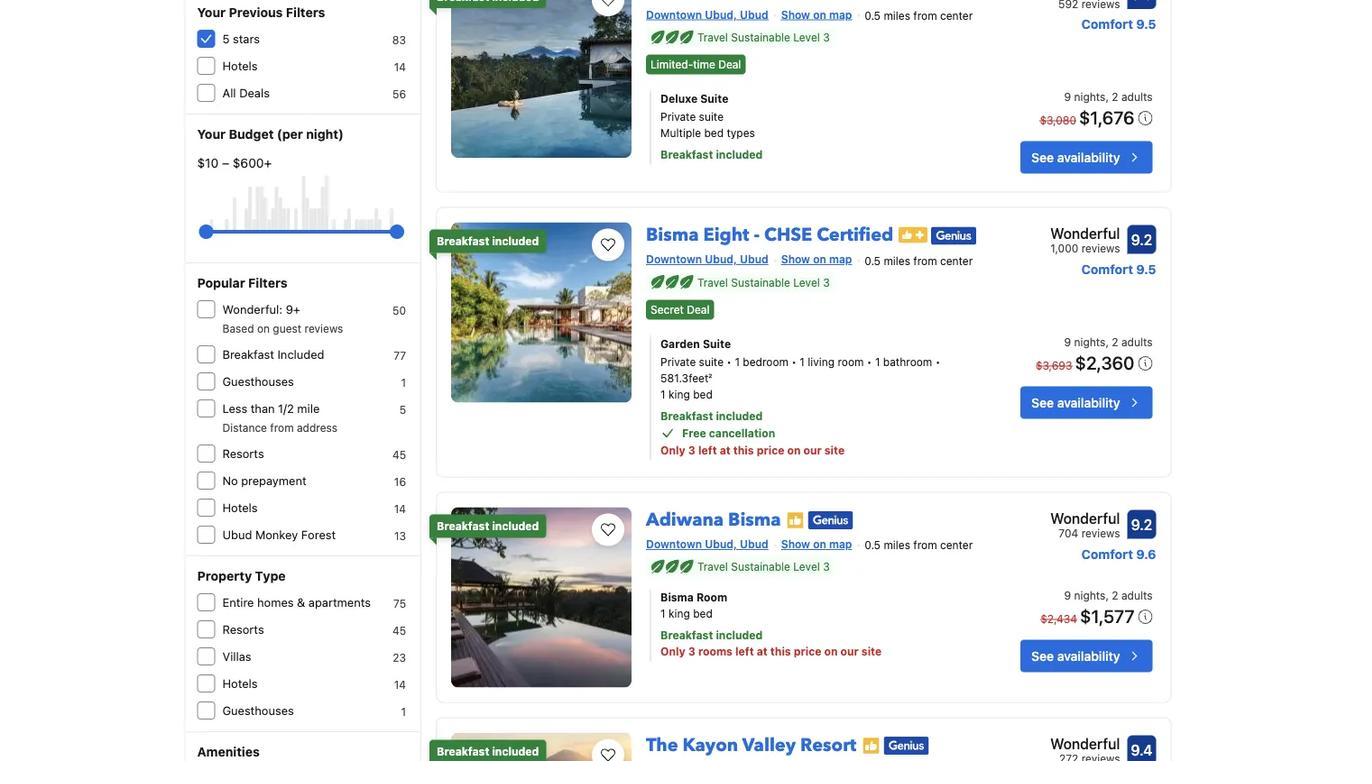 Task type: locate. For each thing, give the bounding box(es) containing it.
3 comfort from the top
[[1082, 547, 1134, 562]]

availability for $1,577
[[1058, 649, 1121, 664]]

1 inside the bisma room 1 king bed breakfast included only 3 rooms left at this price on our site
[[661, 608, 666, 621]]

1 vertical spatial comfort
[[1082, 262, 1134, 277]]

1 scored 9.2 element from the top
[[1128, 225, 1157, 254]]

9 nights , 2 adults up $1,577
[[1065, 590, 1153, 603]]

bisma inside 'bisma eight - chse certified' link
[[646, 223, 699, 247]]

bisma down only 3 left at this price on our site
[[729, 508, 781, 532]]

0 vertical spatial private
[[661, 111, 696, 123]]

kayon
[[683, 733, 739, 758]]

level down the chse
[[794, 276, 820, 289]]

no prepayment
[[223, 474, 307, 488]]

3 left rooms
[[689, 646, 696, 659]]

1 nights from the top
[[1075, 91, 1106, 104]]

1 private from the top
[[661, 111, 696, 123]]

1 horizontal spatial price
[[794, 646, 822, 659]]

bed inside deluxe suite private suite multiple bed types breakfast included
[[705, 127, 724, 140]]

2 only from the top
[[661, 646, 686, 659]]

5 down 77
[[400, 404, 406, 416]]

1 9 nights , 2 adults from the top
[[1065, 91, 1153, 104]]

0 vertical spatial adults
[[1122, 91, 1153, 104]]

14 down 23
[[394, 679, 406, 692]]

0 vertical spatial travel
[[698, 31, 728, 44]]

adults up $2,360
[[1122, 336, 1153, 349]]

bed down 581.3feet²
[[693, 388, 713, 401]]

less than 1/2 mile
[[223, 402, 320, 416]]

garden
[[661, 338, 700, 351]]

bisma eight - chse certified image
[[451, 223, 632, 403]]

3 • from the left
[[867, 356, 873, 369]]

ubud, up time on the right
[[705, 8, 737, 21]]

2 vertical spatial bed
[[693, 608, 713, 621]]

downtown ubud, ubud
[[646, 8, 769, 21], [646, 253, 769, 266], [646, 538, 769, 551]]

0 vertical spatial show
[[782, 8, 811, 21]]

2 , from the top
[[1106, 336, 1109, 349]]

0 horizontal spatial our
[[804, 444, 822, 457]]

ubud
[[740, 8, 769, 21], [740, 253, 769, 266], [223, 529, 252, 542], [740, 538, 769, 551]]

see availability down $2,434
[[1032, 649, 1121, 664]]

your previous filters
[[197, 5, 325, 20]]

this property is part of our preferred plus program. it's committed to providing outstanding service and excellent value. it'll pay us a higher commission if you make a booking. image
[[899, 227, 928, 243]]

2 up $1,577
[[1112, 590, 1119, 603]]

wonderful up 704
[[1051, 510, 1121, 527]]

0.5 for adiwana bisma
[[865, 540, 881, 552]]

1 vertical spatial ,
[[1106, 336, 1109, 349]]

3 , from the top
[[1106, 590, 1109, 603]]

1 comfort 9.5 from the top
[[1082, 17, 1157, 32]]

wonderful: 9+
[[223, 303, 301, 316]]

from
[[914, 9, 938, 22], [914, 255, 938, 267], [270, 422, 294, 434], [914, 540, 938, 552]]

free cancellation
[[683, 427, 776, 440]]

5 for 5 stars
[[223, 32, 230, 46]]

show for bisma
[[782, 538, 811, 551]]

3 up 'deluxe suite' link
[[823, 31, 830, 44]]

1 vertical spatial 2
[[1112, 336, 1119, 349]]

genius discounts available at this property. image
[[932, 227, 977, 245], [932, 227, 977, 245], [808, 512, 854, 530], [808, 512, 854, 530], [884, 737, 929, 756], [884, 737, 929, 756]]

2 sustainable from the top
[[731, 276, 791, 289]]

comfort down wonderful 1,000 reviews
[[1082, 262, 1134, 277]]

wonderful up 1,000
[[1051, 225, 1121, 242]]

0 vertical spatial center
[[941, 9, 973, 22]]

bisma room 1 king bed breakfast included only 3 rooms left at this price on our site
[[661, 592, 882, 659]]

77
[[394, 349, 406, 362]]

, up $1,577
[[1106, 590, 1109, 603]]

only inside the bisma room 1 king bed breakfast included only 3 rooms left at this price on our site
[[661, 646, 686, 659]]

map up 'bisma room' link
[[830, 538, 853, 551]]

travel sustainable level 3 for eight
[[698, 276, 830, 289]]

2 vertical spatial comfort
[[1082, 547, 1134, 562]]

scored 9.2 element for adiwana bisma
[[1128, 510, 1157, 539]]

guesthouses up than
[[223, 375, 294, 389]]

hotels down no
[[223, 501, 258, 515]]

0 vertical spatial 9.5
[[1137, 17, 1157, 32]]

downtown down adiwana
[[646, 538, 702, 551]]

wonderful element
[[1051, 223, 1121, 244], [1051, 508, 1121, 529], [1051, 733, 1121, 755]]

this down 'bisma room' link
[[771, 646, 791, 659]]

1 vertical spatial bed
[[693, 388, 713, 401]]

2 show from the top
[[782, 253, 811, 266]]

2 vertical spatial ubud,
[[705, 538, 737, 551]]

wonderful 704 reviews
[[1051, 510, 1121, 540]]

45 up 23
[[393, 625, 406, 637]]

2 see availability link from the top
[[1021, 387, 1153, 419]]

ubud down adiwana bisma
[[740, 538, 769, 551]]

3 downtown from the top
[[646, 538, 702, 551]]

private inside private suite • 1 bedroom • 1 living room • 1 bathroom • 581.3feet² 1 king bed breakfast included
[[661, 356, 696, 369]]

2 resorts from the top
[[223, 623, 264, 637]]

9.5 for $1,676
[[1137, 17, 1157, 32]]

1 vertical spatial level
[[794, 276, 820, 289]]

2 • from the left
[[792, 356, 797, 369]]

3 9 nights , 2 adults from the top
[[1065, 590, 1153, 603]]

3 hotels from the top
[[223, 678, 258, 691]]

travel for adiwana
[[698, 561, 728, 574]]

adults for $1,676
[[1122, 91, 1153, 104]]

2 2 from the top
[[1112, 336, 1119, 349]]

filters right previous
[[286, 5, 325, 20]]

reviews inside wonderful 1,000 reviews
[[1082, 243, 1121, 255]]

this property is part of our preferred partner program. it's committed to providing excellent service and good value. it'll pay us a higher commission if you make a booking. image
[[787, 512, 805, 530], [787, 512, 805, 530], [862, 737, 880, 756], [862, 737, 880, 756]]

comfort 9.5 for $2,360
[[1082, 262, 1157, 277]]

adiwana bisma
[[646, 508, 781, 532]]

availability down $1,676 at the top right
[[1058, 150, 1121, 165]]

9+
[[286, 303, 301, 316]]

1 vertical spatial see availability
[[1032, 395, 1121, 410]]

, for $1,577
[[1106, 590, 1109, 603]]

0 vertical spatial left
[[699, 444, 717, 457]]

2 comfort 9.5 from the top
[[1082, 262, 1157, 277]]

adiwana
[[646, 508, 724, 532]]

1 only from the top
[[661, 444, 686, 457]]

the kayon valley resort
[[646, 733, 857, 758]]

travel sustainable level 3 for bisma
[[698, 561, 830, 574]]

map for bisma eight - chse certified
[[830, 253, 853, 266]]

0 horizontal spatial site
[[825, 444, 845, 457]]

3 travel from the top
[[698, 561, 728, 574]]

3
[[823, 31, 830, 44], [823, 276, 830, 289], [689, 444, 696, 457], [823, 561, 830, 574], [689, 646, 696, 659]]

hotels down villas
[[223, 678, 258, 691]]

2 9.5 from the top
[[1137, 262, 1157, 277]]

see availability down $3,693
[[1032, 395, 1121, 410]]

3 down certified
[[823, 276, 830, 289]]

bisma left eight
[[646, 223, 699, 247]]

9 for $1,676
[[1065, 91, 1072, 104]]

eight
[[704, 223, 750, 247]]

ubud,
[[705, 8, 737, 21], [705, 253, 737, 266], [705, 538, 737, 551]]

9 nights , 2 adults for $2,360
[[1065, 336, 1153, 349]]

bed down "room"
[[693, 608, 713, 621]]

resorts
[[223, 447, 264, 461], [223, 623, 264, 637]]

3 0.5 from the top
[[865, 540, 881, 552]]

your for your previous filters
[[197, 5, 226, 20]]

5 for 5
[[400, 404, 406, 416]]

1 guesthouses from the top
[[223, 375, 294, 389]]

sustainable for eight
[[731, 276, 791, 289]]

prepayment
[[241, 474, 307, 488]]

private inside deluxe suite private suite multiple bed types breakfast included
[[661, 111, 696, 123]]

0 vertical spatial sustainable
[[731, 31, 791, 44]]

2 see availability from the top
[[1032, 395, 1121, 410]]

based on guest reviews
[[223, 322, 343, 335]]

reviews up included
[[305, 322, 343, 335]]

1 vertical spatial wonderful element
[[1051, 508, 1121, 529]]

only 3 left at this price on our site
[[661, 444, 845, 457]]

0 vertical spatial bed
[[705, 127, 724, 140]]

see availability link down $1,676 at the top right
[[1021, 141, 1153, 174]]

2 scored 9.2 element from the top
[[1128, 510, 1157, 539]]

1 • from the left
[[727, 356, 732, 369]]

left
[[699, 444, 717, 457], [736, 646, 754, 659]]

adiwana bisma image
[[451, 508, 632, 688]]

chse
[[765, 223, 813, 247]]

3 see availability from the top
[[1032, 649, 1121, 664]]

1 hotels from the top
[[223, 59, 258, 73]]

comfort 9.5 for $1,676
[[1082, 17, 1157, 32]]

miles
[[884, 9, 911, 22], [884, 255, 911, 267], [884, 540, 911, 552]]

nights up $2,360
[[1075, 336, 1106, 349]]

level
[[794, 31, 820, 44], [794, 276, 820, 289], [794, 561, 820, 574]]

comfort 9.5
[[1082, 17, 1157, 32], [1082, 262, 1157, 277]]

bed inside the bisma room 1 king bed breakfast included only 3 rooms left at this price on our site
[[693, 608, 713, 621]]

see availability link
[[1021, 141, 1153, 174], [1021, 387, 1153, 419], [1021, 641, 1153, 673]]

3 map from the top
[[830, 538, 853, 551]]

1 vertical spatial wonderful
[[1051, 510, 1121, 527]]

3 nights from the top
[[1075, 590, 1106, 603]]

0 vertical spatial at
[[720, 444, 731, 457]]

0 vertical spatial 14
[[394, 60, 406, 73]]

see down $3,080
[[1032, 150, 1054, 165]]

left inside the bisma room 1 king bed breakfast included only 3 rooms left at this price on our site
[[736, 646, 754, 659]]

adults up $1,676 at the top right
[[1122, 91, 1153, 104]]

sustainable for bisma
[[731, 561, 791, 574]]

night)
[[306, 127, 344, 142]]

level up 'bisma room' link
[[794, 561, 820, 574]]

2 downtown from the top
[[646, 253, 702, 266]]

2 vertical spatial nights
[[1075, 590, 1106, 603]]

0 vertical spatial wonderful
[[1051, 225, 1121, 242]]

1 horizontal spatial 5
[[400, 404, 406, 416]]

16
[[394, 476, 406, 488]]

2 vertical spatial bisma
[[661, 592, 694, 605]]

deal right secret
[[687, 304, 710, 316]]

only down free
[[661, 444, 686, 457]]

1 breakfast included from the top
[[437, 235, 539, 248]]

included inside deluxe suite private suite multiple bed types breakfast included
[[716, 148, 763, 161]]

1 sustainable from the top
[[731, 31, 791, 44]]

suite inside deluxe suite private suite multiple bed types breakfast included
[[701, 93, 729, 105]]

2 up $2,360
[[1112, 336, 1119, 349]]

1 vertical spatial site
[[862, 646, 882, 659]]

downtown ubud, ubud for bisma
[[646, 253, 769, 266]]

1 vertical spatial 5
[[400, 404, 406, 416]]

0 vertical spatial your
[[197, 5, 226, 20]]

deals
[[239, 86, 270, 100]]

2 vertical spatial breakfast included
[[437, 746, 539, 759]]

scored 9.4 element
[[1128, 736, 1157, 762]]

9.2 for adiwana bisma
[[1132, 516, 1153, 533]]

1 vertical spatial 9 nights , 2 adults
[[1065, 336, 1153, 349]]

3 show from the top
[[782, 538, 811, 551]]

suite
[[701, 93, 729, 105], [703, 338, 731, 351]]

show down the chse
[[782, 253, 811, 266]]

9
[[1065, 91, 1072, 104], [1065, 336, 1072, 349], [1065, 590, 1072, 603]]

popular
[[197, 276, 245, 291]]

3 travel sustainable level 3 from the top
[[698, 561, 830, 574]]

on down 'bisma room' link
[[825, 646, 838, 659]]

types
[[727, 127, 755, 140]]

travel up "room"
[[698, 561, 728, 574]]

ubud, for bisma
[[705, 538, 737, 551]]

1 adults from the top
[[1122, 91, 1153, 104]]

0 vertical spatial see
[[1032, 150, 1054, 165]]

0.5 miles from center
[[865, 9, 973, 22], [865, 255, 973, 267], [865, 540, 973, 552]]

ubud for goya boutique resort "image"
[[740, 8, 769, 21]]

1 vertical spatial breakfast included
[[437, 520, 539, 533]]

comfort down wonderful 704 reviews
[[1082, 547, 1134, 562]]

2 vertical spatial 0.5 miles from center
[[865, 540, 973, 552]]

5 left stars
[[223, 32, 230, 46]]

9 up $3,693
[[1065, 336, 1072, 349]]

1 vertical spatial left
[[736, 646, 754, 659]]

guesthouses up amenities
[[223, 705, 294, 718]]

travel sustainable level 3 down bisma eight - chse certified
[[698, 276, 830, 289]]

0 vertical spatial miles
[[884, 9, 911, 22]]

bed
[[705, 127, 724, 140], [693, 388, 713, 401], [693, 608, 713, 621]]

1 vertical spatial at
[[757, 646, 768, 659]]

2 adults from the top
[[1122, 336, 1153, 349]]

comfort for adiwana bisma
[[1082, 547, 1134, 562]]

reviews for bisma eight - chse certified
[[1082, 243, 1121, 255]]

2 vertical spatial map
[[830, 538, 853, 551]]

9 nights , 2 adults up $1,676 at the top right
[[1065, 91, 1153, 104]]

scored 9.2 element for bisma eight - chse certified
[[1128, 225, 1157, 254]]

bisma for room
[[661, 592, 694, 605]]

see availability link down $2,360
[[1021, 387, 1153, 419]]

14
[[394, 60, 406, 73], [394, 503, 406, 515], [394, 679, 406, 692]]

2 downtown ubud, ubud from the top
[[646, 253, 769, 266]]

2 level from the top
[[794, 276, 820, 289]]

9 nights , 2 adults up $2,360
[[1065, 336, 1153, 349]]

0 vertical spatial see availability link
[[1021, 141, 1153, 174]]

0 vertical spatial king
[[669, 388, 690, 401]]

resorts down entire
[[223, 623, 264, 637]]

nights up $1,676 at the top right
[[1075, 91, 1106, 104]]

1 wonderful element from the top
[[1051, 223, 1121, 244]]

suite
[[699, 111, 724, 123], [699, 356, 724, 369]]

wonderful left scored 9.4 element
[[1051, 736, 1121, 753]]

see availability for $2,360
[[1032, 395, 1121, 410]]

1 vertical spatial this
[[771, 646, 791, 659]]

this down cancellation
[[734, 444, 754, 457]]

3 center from the top
[[941, 540, 973, 552]]

1 downtown from the top
[[646, 8, 702, 21]]

reviews right 1,000
[[1082, 243, 1121, 255]]

9 up $3,080
[[1065, 91, 1072, 104]]

1 map from the top
[[830, 8, 853, 21]]

from for goya boutique resort "image"
[[914, 9, 938, 22]]

1 vertical spatial show on map
[[782, 253, 853, 266]]

1 vertical spatial availability
[[1058, 395, 1121, 410]]

2 miles from the top
[[884, 255, 911, 267]]

3 0.5 miles from center from the top
[[865, 540, 973, 552]]

2 show on map from the top
[[782, 253, 853, 266]]

on
[[813, 8, 827, 21], [813, 253, 827, 266], [257, 322, 270, 335], [788, 444, 801, 457], [813, 538, 827, 551], [825, 646, 838, 659]]

3 show on map from the top
[[782, 538, 853, 551]]

3 inside the bisma room 1 king bed breakfast included only 3 rooms left at this price on our site
[[689, 646, 696, 659]]

filters
[[286, 5, 325, 20], [248, 276, 288, 291]]

•
[[727, 356, 732, 369], [792, 356, 797, 369], [867, 356, 873, 369], [936, 356, 941, 369]]

1 horizontal spatial site
[[862, 646, 882, 659]]

scored 9.2 element right wonderful 1,000 reviews
[[1128, 225, 1157, 254]]

filters up wonderful: 9+
[[248, 276, 288, 291]]

0 vertical spatial deal
[[719, 58, 742, 71]]

3 downtown ubud, ubud from the top
[[646, 538, 769, 551]]

1 comfort from the top
[[1082, 17, 1134, 32]]

2 vertical spatial travel sustainable level 3
[[698, 561, 830, 574]]

1 2 from the top
[[1112, 91, 1119, 104]]

1 see availability link from the top
[[1021, 141, 1153, 174]]

83
[[393, 33, 406, 46]]

your budget (per night)
[[197, 127, 344, 142]]

distance from address
[[223, 422, 338, 434]]

map
[[830, 8, 853, 21], [830, 253, 853, 266], [830, 538, 853, 551]]

2 travel sustainable level 3 from the top
[[698, 276, 830, 289]]

1 vertical spatial 9.5
[[1137, 262, 1157, 277]]

downtown ubud, ubud up time on the right
[[646, 8, 769, 21]]

downtown
[[646, 8, 702, 21], [646, 253, 702, 266], [646, 538, 702, 551]]

resorts down distance
[[223, 447, 264, 461]]

price down 'bisma room' link
[[794, 646, 822, 659]]

1 vertical spatial 45
[[393, 625, 406, 637]]

site down 'bisma room' link
[[862, 646, 882, 659]]

3 9 from the top
[[1065, 590, 1072, 603]]

homes
[[257, 596, 294, 610]]

travel sustainable level 3 up time on the right
[[698, 31, 830, 44]]

2 travel from the top
[[698, 276, 728, 289]]

0 vertical spatial travel sustainable level 3
[[698, 31, 830, 44]]

nights
[[1075, 91, 1106, 104], [1075, 336, 1106, 349], [1075, 590, 1106, 603]]

2 for $1,676
[[1112, 91, 1119, 104]]

2 vertical spatial center
[[941, 540, 973, 552]]

show on map
[[782, 8, 853, 21], [782, 253, 853, 266], [782, 538, 853, 551]]

2 vertical spatial downtown ubud, ubud
[[646, 538, 769, 551]]

see availability for $1,577
[[1032, 649, 1121, 664]]

ubud, down eight
[[705, 253, 737, 266]]

2 vertical spatial wonderful
[[1051, 736, 1121, 753]]

included
[[716, 148, 763, 161], [492, 235, 539, 248], [716, 410, 763, 422], [492, 520, 539, 533], [716, 629, 763, 642], [492, 746, 539, 759]]

1 9 from the top
[[1065, 91, 1072, 104]]

4 • from the left
[[936, 356, 941, 369]]

center for bisma eight - chse certified
[[941, 255, 973, 267]]

2 vertical spatial downtown
[[646, 538, 702, 551]]

this
[[734, 444, 754, 457], [771, 646, 791, 659]]

breakfast inside the bisma room 1 king bed breakfast included only 3 rooms left at this price on our site
[[661, 629, 713, 642]]

3 availability from the top
[[1058, 649, 1121, 664]]

1 vertical spatial hotels
[[223, 501, 258, 515]]

1 ubud, from the top
[[705, 8, 737, 21]]

1 vertical spatial see
[[1032, 395, 1054, 410]]

0 vertical spatial hotels
[[223, 59, 258, 73]]

room
[[697, 592, 728, 605]]

bathroom
[[884, 356, 933, 369]]

2 vertical spatial level
[[794, 561, 820, 574]]

2 for $1,577
[[1112, 590, 1119, 603]]

show on map up 'deluxe suite' link
[[782, 8, 853, 21]]

breakfast included for adiwana bisma
[[437, 520, 539, 533]]

1 your from the top
[[197, 5, 226, 20]]

0 vertical spatial 9
[[1065, 91, 1072, 104]]

2 vertical spatial show
[[782, 538, 811, 551]]

2 your from the top
[[197, 127, 226, 142]]

1 vertical spatial price
[[794, 646, 822, 659]]

1 vertical spatial scored 9.2 element
[[1128, 510, 1157, 539]]

0 horizontal spatial price
[[757, 444, 785, 457]]

price
[[757, 444, 785, 457], [794, 646, 822, 659]]

center for adiwana bisma
[[941, 540, 973, 552]]

0 vertical spatial guesthouses
[[223, 375, 294, 389]]

at inside the bisma room 1 king bed breakfast included only 3 rooms left at this price on our site
[[757, 646, 768, 659]]

2 wonderful element from the top
[[1051, 508, 1121, 529]]

on down wonderful: 9+
[[257, 322, 270, 335]]

adults for $1,577
[[1122, 590, 1153, 603]]

1 vertical spatial map
[[830, 253, 853, 266]]

$600+
[[233, 156, 272, 171]]

from for bisma eight - chse certified image
[[914, 255, 938, 267]]

adults
[[1122, 91, 1153, 104], [1122, 336, 1153, 349], [1122, 590, 1153, 603]]

0 vertical spatial reviews
[[1082, 243, 1121, 255]]

availability
[[1058, 150, 1121, 165], [1058, 395, 1121, 410], [1058, 649, 1121, 664]]

bisma left "room"
[[661, 592, 694, 605]]

rooms
[[699, 646, 733, 659]]

scored 9.2 element
[[1128, 225, 1157, 254], [1128, 510, 1157, 539]]

1 see from the top
[[1032, 150, 1054, 165]]

0 vertical spatial this
[[734, 444, 754, 457]]

13
[[394, 530, 406, 543]]

2 suite from the top
[[699, 356, 724, 369]]

2 comfort from the top
[[1082, 262, 1134, 277]]

group
[[206, 218, 397, 246]]

3 14 from the top
[[394, 679, 406, 692]]

show on map down the chse
[[782, 253, 853, 266]]

1 vertical spatial 0.5 miles from center
[[865, 255, 973, 267]]

breakfast
[[661, 148, 713, 161], [437, 235, 490, 248], [223, 348, 274, 362], [661, 410, 713, 422], [437, 520, 490, 533], [661, 629, 713, 642], [437, 746, 490, 759]]

reviews up comfort 9.6
[[1082, 527, 1121, 540]]

2 vertical spatial see availability link
[[1021, 641, 1153, 673]]

miles for bisma eight - chse certified
[[884, 255, 911, 267]]

1 king from the top
[[669, 388, 690, 401]]

ubud, down adiwana bisma
[[705, 538, 737, 551]]

1 horizontal spatial deal
[[719, 58, 742, 71]]

on down certified
[[813, 253, 827, 266]]

deal right time on the right
[[719, 58, 742, 71]]

1 vertical spatial your
[[197, 127, 226, 142]]

see
[[1032, 150, 1054, 165], [1032, 395, 1054, 410], [1032, 649, 1054, 664]]

bed left types
[[705, 127, 724, 140]]

2 breakfast included from the top
[[437, 520, 539, 533]]

1 suite from the top
[[699, 111, 724, 123]]

2 vertical spatial availability
[[1058, 649, 1121, 664]]

see for $1,577
[[1032, 649, 1054, 664]]

at down free cancellation
[[720, 444, 731, 457]]

0 vertical spatial suite
[[701, 93, 729, 105]]

1 vertical spatial downtown
[[646, 253, 702, 266]]

ubud up "limited-time deal"
[[740, 8, 769, 21]]

2 vertical spatial see
[[1032, 649, 1054, 664]]

2 nights from the top
[[1075, 336, 1106, 349]]

your
[[197, 5, 226, 20], [197, 127, 226, 142]]

1 9.2 from the top
[[1132, 231, 1153, 248]]

-
[[754, 223, 760, 247]]

suite right deluxe
[[701, 93, 729, 105]]

wonderful for adiwana bisma
[[1051, 510, 1121, 527]]

0 vertical spatial ,
[[1106, 91, 1109, 104]]

only left rooms
[[661, 646, 686, 659]]

our down private suite • 1 bedroom • 1 living room • 1 bathroom • 581.3feet² 1 king bed breakfast included
[[804, 444, 822, 457]]

0 vertical spatial show on map
[[782, 8, 853, 21]]

2 vertical spatial ,
[[1106, 590, 1109, 603]]

2 vertical spatial 0.5
[[865, 540, 881, 552]]

sustainable up "limited-time deal"
[[731, 31, 791, 44]]

left right rooms
[[736, 646, 754, 659]]

downtown up the limited-
[[646, 8, 702, 21]]

1 vertical spatial ubud,
[[705, 253, 737, 266]]

3 see availability link from the top
[[1021, 641, 1153, 673]]

comfort 9.5 down wonderful 1,000 reviews
[[1082, 262, 1157, 277]]

1 vertical spatial 9
[[1065, 336, 1072, 349]]

2 ubud, from the top
[[705, 253, 737, 266]]

2 map from the top
[[830, 253, 853, 266]]

limited-
[[651, 58, 693, 71]]

$10 – $600+
[[197, 156, 272, 171]]

1 vertical spatial resorts
[[223, 623, 264, 637]]

nights for $1,676
[[1075, 91, 1106, 104]]

0 vertical spatial 9 nights , 2 adults
[[1065, 91, 1153, 104]]

3 down free
[[689, 444, 696, 457]]

1 vertical spatial downtown ubud, ubud
[[646, 253, 769, 266]]

hotels down 5 stars
[[223, 59, 258, 73]]

from for adiwana bisma image at bottom left
[[914, 540, 938, 552]]

, up $2,360
[[1106, 336, 1109, 349]]

ubud, for eight
[[705, 253, 737, 266]]

,
[[1106, 91, 1109, 104], [1106, 336, 1109, 349], [1106, 590, 1109, 603]]

0 vertical spatial level
[[794, 31, 820, 44]]

75
[[394, 598, 406, 610]]

2 vertical spatial see availability
[[1032, 649, 1121, 664]]

availability down $2,360
[[1058, 395, 1121, 410]]

1 vertical spatial private
[[661, 356, 696, 369]]

1 travel sustainable level 3 from the top
[[698, 31, 830, 44]]

3 miles from the top
[[884, 540, 911, 552]]

1 wonderful from the top
[[1051, 225, 1121, 242]]

1 vertical spatial nights
[[1075, 336, 1106, 349]]

1 vertical spatial king
[[669, 608, 690, 621]]

2 king from the top
[[669, 608, 690, 621]]

suite inside private suite • 1 bedroom • 1 living room • 1 bathroom • 581.3feet² 1 king bed breakfast included
[[699, 356, 724, 369]]

our inside the bisma room 1 king bed breakfast included only 3 rooms left at this price on our site
[[841, 646, 859, 659]]

1 vertical spatial only
[[661, 646, 686, 659]]

0 vertical spatial availability
[[1058, 150, 1121, 165]]

1 horizontal spatial this
[[771, 646, 791, 659]]

bisma inside the bisma room 1 king bed breakfast included only 3 rooms left at this price on our site
[[661, 592, 694, 605]]

at right rooms
[[757, 646, 768, 659]]

travel up time on the right
[[698, 31, 728, 44]]

0 vertical spatial see availability
[[1032, 150, 1121, 165]]

site down private suite • 1 bedroom • 1 living room • 1 bathroom • 581.3feet² 1 king bed breakfast included
[[825, 444, 845, 457]]

king inside private suite • 1 bedroom • 1 living room • 1 bathroom • 581.3feet² 1 king bed breakfast included
[[669, 388, 690, 401]]

map up 'deluxe suite' link
[[830, 8, 853, 21]]

0 horizontal spatial this
[[734, 444, 754, 457]]

nights for $2,360
[[1075, 336, 1106, 349]]

your for your budget (per night)
[[197, 127, 226, 142]]

1 vertical spatial filters
[[248, 276, 288, 291]]

see down $3,693
[[1032, 395, 1054, 410]]

reviews inside wonderful 704 reviews
[[1082, 527, 1121, 540]]

1 show on map from the top
[[782, 8, 853, 21]]

previous
[[229, 5, 283, 20]]

• down garden suite link
[[792, 356, 797, 369]]

3 sustainable from the top
[[731, 561, 791, 574]]

1 , from the top
[[1106, 91, 1109, 104]]

show up 'bisma room' link
[[782, 538, 811, 551]]

1 vertical spatial see availability link
[[1021, 387, 1153, 419]]

3 ubud, from the top
[[705, 538, 737, 551]]

2 9 nights , 2 adults from the top
[[1065, 336, 1153, 349]]

14 up 56
[[394, 60, 406, 73]]

9 nights , 2 adults for $1,577
[[1065, 590, 1153, 603]]

1 level from the top
[[794, 31, 820, 44]]

our down 'bisma room' link
[[841, 646, 859, 659]]

sustainable down -
[[731, 276, 791, 289]]

adults for $2,360
[[1122, 336, 1153, 349]]

breakfast inside private suite • 1 bedroom • 1 living room • 1 bathroom • 581.3feet² 1 king bed breakfast included
[[661, 410, 713, 422]]

map down certified
[[830, 253, 853, 266]]

0 vertical spatial map
[[830, 8, 853, 21]]

secret
[[651, 304, 684, 316]]

2 see from the top
[[1032, 395, 1054, 410]]

2 0.5 from the top
[[865, 255, 881, 267]]



Task type: describe. For each thing, give the bounding box(es) containing it.
3 for bisma eight - chse certified image
[[823, 276, 830, 289]]

2 guesthouses from the top
[[223, 705, 294, 718]]

included
[[278, 348, 325, 362]]

type
[[255, 569, 286, 584]]

budget
[[229, 127, 274, 142]]

5 stars
[[223, 32, 260, 46]]

price inside the bisma room 1 king bed breakfast included only 3 rooms left at this price on our site
[[794, 646, 822, 659]]

wonderful element for adiwana bisma
[[1051, 508, 1121, 529]]

ubud for bisma eight - chse certified image
[[740, 253, 769, 266]]

all
[[223, 86, 236, 100]]

9.6
[[1137, 547, 1157, 562]]

2 for $2,360
[[1112, 336, 1119, 349]]

2 14 from the top
[[394, 503, 406, 515]]

room
[[838, 356, 864, 369]]

1 downtown ubud, ubud from the top
[[646, 8, 769, 21]]

0 horizontal spatial deal
[[687, 304, 710, 316]]

1 0.5 miles from center from the top
[[865, 9, 973, 22]]

0 horizontal spatial at
[[720, 444, 731, 457]]

0 horizontal spatial left
[[699, 444, 717, 457]]

comfort for bisma eight - chse certified
[[1082, 262, 1134, 277]]

king inside the bisma room 1 king bed breakfast included only 3 rooms left at this price on our site
[[669, 608, 690, 621]]

23
[[393, 652, 406, 664]]

2 hotels from the top
[[223, 501, 258, 515]]

ubud left monkey
[[223, 529, 252, 542]]

breakfast inside deluxe suite private suite multiple bed types breakfast included
[[661, 148, 713, 161]]

nights for $1,577
[[1075, 590, 1106, 603]]

level for eight
[[794, 276, 820, 289]]

ubud monkey forest
[[223, 529, 336, 542]]

9.4
[[1132, 742, 1153, 759]]

travel for bisma
[[698, 276, 728, 289]]

property
[[197, 569, 252, 584]]

guest
[[273, 322, 302, 335]]

less
[[223, 402, 248, 416]]

than
[[251, 402, 275, 416]]

comfort 9.6
[[1082, 547, 1157, 562]]

wonderful 1,000 reviews
[[1051, 225, 1121, 255]]

see for $1,676
[[1032, 150, 1054, 165]]

included inside the bisma room 1 king bed breakfast included only 3 rooms left at this price on our site
[[716, 629, 763, 642]]

see availability link for $1,577
[[1021, 641, 1153, 673]]

adiwana bisma link
[[646, 500, 781, 532]]

downtown for adiwana
[[646, 538, 702, 551]]

based
[[223, 322, 254, 335]]

miles for adiwana bisma
[[884, 540, 911, 552]]

704
[[1059, 527, 1079, 540]]

monkey
[[255, 529, 298, 542]]

deluxe suite link
[[661, 91, 966, 107]]

$2,434
[[1041, 614, 1078, 626]]

1 14 from the top
[[394, 60, 406, 73]]

50
[[393, 304, 406, 317]]

9 for $1,577
[[1065, 590, 1072, 603]]

1 45 from the top
[[393, 449, 406, 461]]

1/2
[[278, 402, 294, 416]]

see availability link for $2,360
[[1021, 387, 1153, 419]]

availability for $2,360
[[1058, 395, 1121, 410]]

resort
[[801, 733, 857, 758]]

bisma inside adiwana bisma link
[[729, 508, 781, 532]]

multiple
[[661, 127, 702, 140]]

cancellation
[[709, 427, 776, 440]]

stars
[[233, 32, 260, 46]]

3 for adiwana bisma image at bottom left
[[823, 561, 830, 574]]

deluxe
[[661, 93, 698, 105]]

0.5 miles from center for bisma eight - chse certified
[[865, 255, 973, 267]]

limited-time deal
[[651, 58, 742, 71]]

2 45 from the top
[[393, 625, 406, 637]]

3 breakfast included from the top
[[437, 746, 539, 759]]

bisma eight - chse certified
[[646, 223, 894, 247]]

, for $2,360
[[1106, 336, 1109, 349]]

all deals
[[223, 86, 270, 100]]

3 wonderful from the top
[[1051, 736, 1121, 753]]

downtown ubud, ubud for adiwana
[[646, 538, 769, 551]]

villas
[[223, 650, 251, 664]]

9 nights , 2 adults for $1,676
[[1065, 91, 1153, 104]]

on up 'deluxe suite' link
[[813, 8, 827, 21]]

0 vertical spatial filters
[[286, 5, 325, 20]]

scored 9.3 element
[[1128, 0, 1157, 9]]

private suite • 1 bedroom • 1 living room • 1 bathroom • 581.3feet² 1 king bed breakfast included
[[661, 356, 941, 422]]

apartments
[[309, 596, 371, 610]]

$3,693
[[1036, 360, 1073, 372]]

entire homes & apartments
[[223, 596, 371, 610]]

(per
[[277, 127, 303, 142]]

goya boutique resort image
[[451, 0, 632, 158]]

9 for $2,360
[[1065, 336, 1072, 349]]

living
[[808, 356, 835, 369]]

bedroom
[[743, 356, 789, 369]]

wonderful element for bisma eight - chse certified
[[1051, 223, 1121, 244]]

breakfast included
[[223, 348, 325, 362]]

on up 'bisma room' link
[[813, 538, 827, 551]]

distance
[[223, 422, 267, 434]]

show on map for bisma
[[782, 538, 853, 551]]

address
[[297, 422, 338, 434]]

popular filters
[[197, 276, 288, 291]]

1 travel from the top
[[698, 31, 728, 44]]

bisma room link
[[661, 590, 966, 606]]

suite for garden
[[703, 338, 731, 351]]

0 vertical spatial site
[[825, 444, 845, 457]]

reviews for adiwana bisma
[[1082, 527, 1121, 540]]

this inside the bisma room 1 king bed breakfast included only 3 rooms left at this price on our site
[[771, 646, 791, 659]]

0 vertical spatial price
[[757, 444, 785, 457]]

see for $2,360
[[1032, 395, 1054, 410]]

, for $1,676
[[1106, 91, 1109, 104]]

garden suite
[[661, 338, 731, 351]]

suite for deluxe
[[701, 93, 729, 105]]

entire
[[223, 596, 254, 610]]

3 for goya boutique resort "image"
[[823, 31, 830, 44]]

581.3feet²
[[661, 372, 713, 385]]

1 center from the top
[[941, 9, 973, 22]]

wonderful for bisma eight - chse certified
[[1051, 225, 1121, 242]]

3 wonderful element from the top
[[1051, 733, 1121, 755]]

bed inside private suite • 1 bedroom • 1 living room • 1 bathroom • 581.3feet² 1 king bed breakfast included
[[693, 388, 713, 401]]

the kayon valley resort link
[[646, 726, 857, 758]]

see availability for $1,676
[[1032, 150, 1121, 165]]

9.2 for bisma eight - chse certified
[[1132, 231, 1153, 248]]

time
[[693, 58, 716, 71]]

$1,577
[[1081, 606, 1135, 628]]

1,000
[[1051, 243, 1079, 255]]

56
[[393, 88, 406, 100]]

level for bisma
[[794, 561, 820, 574]]

included inside private suite • 1 bedroom • 1 living room • 1 bathroom • 581.3feet² 1 king bed breakfast included
[[716, 410, 763, 422]]

amenities
[[197, 745, 260, 760]]

map for adiwana bisma
[[830, 538, 853, 551]]

ubud for adiwana bisma image at bottom left
[[740, 538, 769, 551]]

this property is part of our preferred plus program. it's committed to providing outstanding service and excellent value. it'll pay us a higher commission if you make a booking. image
[[899, 227, 928, 243]]

secret deal
[[651, 304, 710, 316]]

$1,676
[[1080, 107, 1135, 128]]

the
[[646, 733, 678, 758]]

on inside the bisma room 1 king bed breakfast included only 3 rooms left at this price on our site
[[825, 646, 838, 659]]

no
[[223, 474, 238, 488]]

1 0.5 from the top
[[865, 9, 881, 22]]

garden suite link
[[661, 336, 966, 352]]

on down private suite • 1 bedroom • 1 living room • 1 bathroom • 581.3feet² 1 king bed breakfast included
[[788, 444, 801, 457]]

$2,360
[[1076, 352, 1135, 374]]

free
[[683, 427, 707, 440]]

downtown for bisma
[[646, 253, 702, 266]]

breakfast included for bisma eight - chse certified
[[437, 235, 539, 248]]

availability for $1,676
[[1058, 150, 1121, 165]]

site inside the bisma room 1 king bed breakfast included only 3 rooms left at this price on our site
[[862, 646, 882, 659]]

property type
[[197, 569, 286, 584]]

1 show from the top
[[782, 8, 811, 21]]

mile
[[297, 402, 320, 416]]

bisma eight - chse certified link
[[646, 215, 894, 247]]

1 vertical spatial reviews
[[305, 322, 343, 335]]

certified
[[817, 223, 894, 247]]

0.5 miles from center for adiwana bisma
[[865, 540, 973, 552]]

valley
[[743, 733, 796, 758]]

0.5 for bisma eight - chse certified
[[865, 255, 881, 267]]

deluxe suite private suite multiple bed types breakfast included
[[661, 93, 763, 161]]

$10
[[197, 156, 219, 171]]

1 resorts from the top
[[223, 447, 264, 461]]

9.5 for $2,360
[[1137, 262, 1157, 277]]

suite inside deluxe suite private suite multiple bed types breakfast included
[[699, 111, 724, 123]]

$3,080
[[1040, 114, 1077, 127]]

bisma for eight
[[646, 223, 699, 247]]

see availability link for $1,676
[[1021, 141, 1153, 174]]

show for eight
[[782, 253, 811, 266]]

1 miles from the top
[[884, 9, 911, 22]]

show on map for eight
[[782, 253, 853, 266]]



Task type: vqa. For each thing, say whether or not it's contained in the screenshot.
the middle bed
yes



